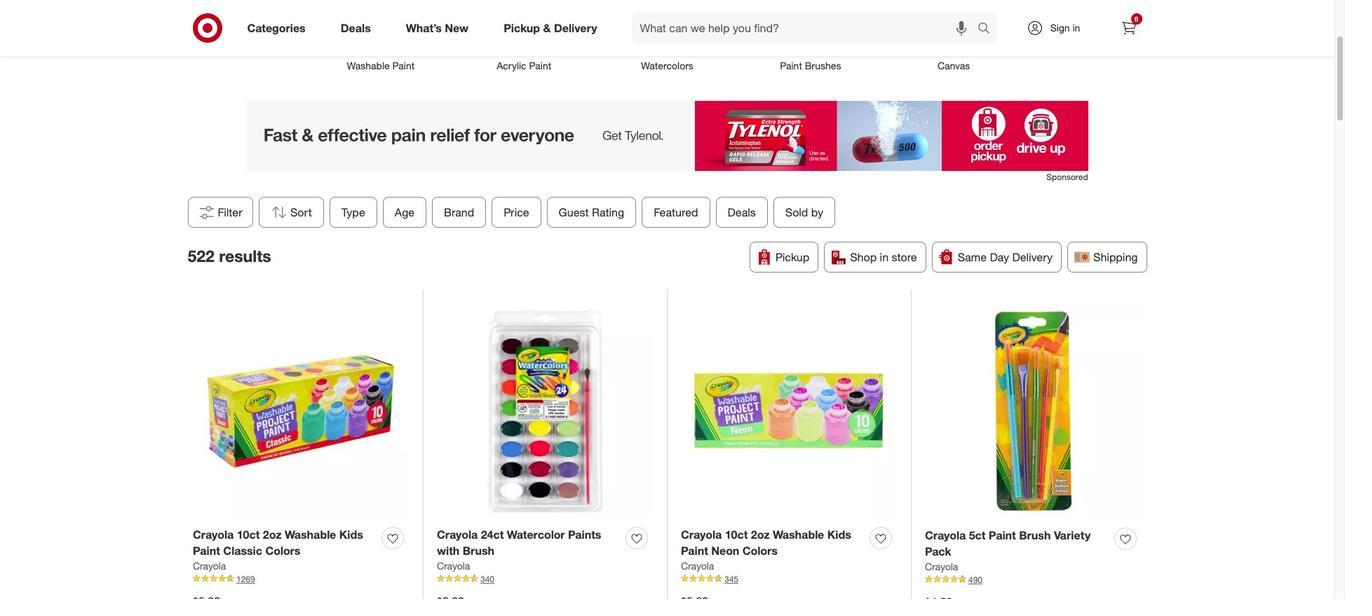Task type: locate. For each thing, give the bounding box(es) containing it.
results
[[219, 246, 271, 266]]

pickup for pickup & delivery
[[504, 21, 540, 35]]

0 vertical spatial brush
[[1019, 529, 1051, 543]]

price
[[503, 206, 529, 220]]

0 horizontal spatial deals
[[341, 21, 371, 35]]

guest
[[558, 206, 588, 220]]

1 vertical spatial in
[[880, 250, 889, 264]]

colors inside crayola 10ct 2oz washable kids paint neon colors
[[742, 544, 778, 558]]

sign in link
[[1014, 13, 1102, 43]]

paint
[[392, 60, 415, 72], [529, 60, 551, 72], [780, 60, 802, 72], [989, 529, 1016, 543], [193, 544, 220, 558], [681, 544, 708, 558]]

crayola link down classic
[[193, 559, 226, 574]]

search button
[[971, 13, 1005, 46]]

crayola 24ct watercolor paints with brush
[[437, 528, 601, 558]]

0 horizontal spatial colors
[[265, 544, 300, 558]]

canvas link
[[882, 0, 1026, 73]]

crayola link down the pack
[[925, 560, 958, 574]]

1 horizontal spatial 2oz
[[751, 528, 770, 542]]

522 results
[[188, 246, 271, 266]]

2 2oz from the left
[[751, 528, 770, 542]]

0 horizontal spatial pickup
[[504, 21, 540, 35]]

crayola 10ct 2oz washable kids paint neon colors image
[[681, 303, 897, 519], [681, 303, 897, 519]]

1 vertical spatial deals
[[727, 206, 756, 220]]

colors inside crayola 10ct 2oz washable kids paint classic colors
[[265, 544, 300, 558]]

0 vertical spatial in
[[1073, 22, 1080, 34]]

1 horizontal spatial 10ct
[[725, 528, 748, 542]]

shipping
[[1093, 250, 1138, 264]]

crayola link down neon
[[681, 559, 714, 574]]

deals for deals link at the top left
[[341, 21, 371, 35]]

340 link
[[437, 574, 653, 586]]

washable for crayola 10ct 2oz washable kids paint classic colors
[[285, 528, 336, 542]]

0 horizontal spatial washable
[[285, 528, 336, 542]]

colors right neon
[[742, 544, 778, 558]]

kids inside crayola 10ct 2oz washable kids paint classic colors
[[339, 528, 363, 542]]

washable for crayola 10ct 2oz washable kids paint neon colors
[[773, 528, 824, 542]]

paint left classic
[[193, 544, 220, 558]]

10ct inside crayola 10ct 2oz washable kids paint classic colors
[[237, 528, 260, 542]]

guest rating button
[[546, 197, 636, 228]]

crayola inside crayola 10ct 2oz washable kids paint classic colors
[[193, 528, 234, 542]]

washable
[[347, 60, 390, 72], [285, 528, 336, 542], [773, 528, 824, 542]]

10ct inside crayola 10ct 2oz washable kids paint neon colors
[[725, 528, 748, 542]]

colors for classic
[[265, 544, 300, 558]]

0 vertical spatial delivery
[[554, 21, 597, 35]]

age button
[[382, 197, 426, 228]]

watercolor
[[507, 528, 565, 542]]

0 horizontal spatial 10ct
[[237, 528, 260, 542]]

0 horizontal spatial in
[[880, 250, 889, 264]]

washable up 1269 link
[[285, 528, 336, 542]]

10ct up neon
[[725, 528, 748, 542]]

in left 'store'
[[880, 250, 889, 264]]

1 kids from the left
[[339, 528, 363, 542]]

2 horizontal spatial washable
[[773, 528, 824, 542]]

5ct
[[969, 529, 986, 543]]

paint inside crayola 5ct paint brush variety pack
[[989, 529, 1016, 543]]

filter button
[[188, 197, 253, 228]]

1 10ct from the left
[[237, 528, 260, 542]]

0 vertical spatial pickup
[[504, 21, 540, 35]]

2oz inside crayola 10ct 2oz washable kids paint classic colors
[[263, 528, 282, 542]]

10ct
[[237, 528, 260, 542], [725, 528, 748, 542]]

kids up 1269 link
[[339, 528, 363, 542]]

deals up washable paint
[[341, 21, 371, 35]]

brush left variety
[[1019, 529, 1051, 543]]

0 horizontal spatial brush
[[463, 544, 494, 558]]

paint right "acrylic"
[[529, 60, 551, 72]]

rating
[[592, 206, 624, 220]]

kids for crayola 10ct 2oz washable kids paint neon colors
[[827, 528, 851, 542]]

pickup down the sold on the right top
[[776, 250, 809, 264]]

deals inside button
[[727, 206, 756, 220]]

1 horizontal spatial delivery
[[1012, 250, 1053, 264]]

1 horizontal spatial pickup
[[776, 250, 809, 264]]

1 vertical spatial delivery
[[1012, 250, 1053, 264]]

crayola inside crayola 10ct 2oz washable kids paint neon colors
[[681, 528, 722, 542]]

crayola up 'with' in the bottom left of the page
[[437, 528, 478, 542]]

delivery right day
[[1012, 250, 1053, 264]]

1 horizontal spatial in
[[1073, 22, 1080, 34]]

crayola 24ct watercolor paints with brush image
[[437, 303, 653, 519], [437, 303, 653, 519]]

washable inside crayola 10ct 2oz washable kids paint neon colors
[[773, 528, 824, 542]]

1 horizontal spatial brush
[[1019, 529, 1051, 543]]

watercolors link
[[596, 0, 739, 73]]

2 10ct from the left
[[725, 528, 748, 542]]

1 horizontal spatial kids
[[827, 528, 851, 542]]

kids inside crayola 10ct 2oz washable kids paint neon colors
[[827, 528, 851, 542]]

advertisement region
[[247, 101, 1088, 171]]

washable down deals link at the top left
[[347, 60, 390, 72]]

washable up 345 link
[[773, 528, 824, 542]]

crayola inside crayola 5ct paint brush variety pack
[[925, 529, 966, 543]]

same day delivery
[[958, 250, 1053, 264]]

brush inside crayola 5ct paint brush variety pack
[[1019, 529, 1051, 543]]

0 horizontal spatial kids
[[339, 528, 363, 542]]

pickup button
[[750, 242, 819, 273]]

crayola up classic
[[193, 528, 234, 542]]

crayola 10ct 2oz washable kids paint classic colors
[[193, 528, 363, 558]]

kids
[[339, 528, 363, 542], [827, 528, 851, 542]]

10ct up classic
[[237, 528, 260, 542]]

1 horizontal spatial washable
[[347, 60, 390, 72]]

in right sign
[[1073, 22, 1080, 34]]

crayola link for crayola 10ct 2oz washable kids paint neon colors
[[681, 559, 714, 574]]

crayola 5ct paint brush variety pack image
[[925, 303, 1142, 520], [925, 303, 1142, 520]]

2oz
[[263, 528, 282, 542], [751, 528, 770, 542]]

24ct
[[481, 528, 504, 542]]

2oz up 1269 link
[[263, 528, 282, 542]]

crayola up the pack
[[925, 529, 966, 543]]

delivery
[[554, 21, 597, 35], [1012, 250, 1053, 264]]

2oz inside crayola 10ct 2oz washable kids paint neon colors
[[751, 528, 770, 542]]

1 vertical spatial pickup
[[776, 250, 809, 264]]

colors
[[265, 544, 300, 558], [742, 544, 778, 558]]

in for shop
[[880, 250, 889, 264]]

delivery inside button
[[1012, 250, 1053, 264]]

delivery for pickup & delivery
[[554, 21, 597, 35]]

deals for deals button at the right top of the page
[[727, 206, 756, 220]]

crayola link down 'with' in the bottom left of the page
[[437, 559, 470, 574]]

price button
[[491, 197, 541, 228]]

crayola up neon
[[681, 528, 722, 542]]

pickup left & at the top
[[504, 21, 540, 35]]

brush
[[1019, 529, 1051, 543], [463, 544, 494, 558]]

colors up 1269 link
[[265, 544, 300, 558]]

crayola 10ct 2oz washable kids paint neon colors link
[[681, 527, 864, 559]]

crayola link
[[193, 559, 226, 574], [437, 559, 470, 574], [681, 559, 714, 574], [925, 560, 958, 574]]

kids up 345 link
[[827, 528, 851, 542]]

1269 link
[[193, 574, 409, 586]]

washable inside crayola 10ct 2oz washable kids paint classic colors
[[285, 528, 336, 542]]

0 horizontal spatial 2oz
[[263, 528, 282, 542]]

sort
[[290, 206, 312, 220]]

paint left neon
[[681, 544, 708, 558]]

crayola
[[193, 528, 234, 542], [437, 528, 478, 542], [681, 528, 722, 542], [925, 529, 966, 543], [193, 560, 226, 572], [437, 560, 470, 572], [681, 560, 714, 572], [925, 561, 958, 573]]

crayola 5ct paint brush variety pack
[[925, 529, 1091, 559]]

crayola 10ct 2oz washable kids paint classic colors link
[[193, 527, 376, 559]]

1 colors from the left
[[265, 544, 300, 558]]

pickup
[[504, 21, 540, 35], [776, 250, 809, 264]]

2 kids from the left
[[827, 528, 851, 542]]

delivery for same day delivery
[[1012, 250, 1053, 264]]

in inside button
[[880, 250, 889, 264]]

what's new link
[[394, 13, 486, 43]]

shipping button
[[1067, 242, 1147, 273]]

paints
[[568, 528, 601, 542]]

brush inside crayola 24ct watercolor paints with brush
[[463, 544, 494, 558]]

1 2oz from the left
[[263, 528, 282, 542]]

kids for crayola 10ct 2oz washable kids paint classic colors
[[339, 528, 363, 542]]

featured
[[653, 206, 698, 220]]

brush down the 24ct
[[463, 544, 494, 558]]

age
[[394, 206, 414, 220]]

featured button
[[642, 197, 710, 228]]

2oz for classic
[[263, 528, 282, 542]]

deals
[[341, 21, 371, 35], [727, 206, 756, 220]]

brand button
[[432, 197, 486, 228]]

paint right 5ct
[[989, 529, 1016, 543]]

deals left the sold on the right top
[[727, 206, 756, 220]]

1 horizontal spatial deals
[[727, 206, 756, 220]]

sold
[[785, 206, 808, 220]]

pickup inside button
[[776, 250, 809, 264]]

2oz up 345 link
[[751, 528, 770, 542]]

what's
[[406, 21, 442, 35]]

2 colors from the left
[[742, 544, 778, 558]]

in
[[1073, 22, 1080, 34], [880, 250, 889, 264]]

0 horizontal spatial delivery
[[554, 21, 597, 35]]

what's new
[[406, 21, 469, 35]]

crayola 5ct paint brush variety pack link
[[925, 528, 1109, 560]]

1 horizontal spatial colors
[[742, 544, 778, 558]]

0 vertical spatial deals
[[341, 21, 371, 35]]

490
[[969, 575, 983, 585]]

pickup & delivery
[[504, 21, 597, 35]]

1 vertical spatial brush
[[463, 544, 494, 558]]

crayola 10ct 2oz washable kids paint classic colors image
[[193, 303, 409, 519], [193, 303, 409, 519]]

delivery right & at the top
[[554, 21, 597, 35]]

10ct for neon
[[725, 528, 748, 542]]



Task type: describe. For each thing, give the bounding box(es) containing it.
490 link
[[925, 574, 1142, 587]]

brushes
[[805, 60, 841, 72]]

colors for neon
[[742, 544, 778, 558]]

store
[[892, 250, 917, 264]]

pack
[[925, 545, 951, 559]]

acrylic paint link
[[452, 0, 596, 73]]

search
[[971, 22, 1005, 36]]

in for sign
[[1073, 22, 1080, 34]]

acrylic paint
[[497, 60, 551, 72]]

sign
[[1050, 22, 1070, 34]]

crayola down neon
[[681, 560, 714, 572]]

new
[[445, 21, 469, 35]]

crayola link for crayola 10ct 2oz washable kids paint classic colors
[[193, 559, 226, 574]]

340
[[480, 574, 494, 585]]

by
[[811, 206, 823, 220]]

&
[[543, 21, 551, 35]]

categories
[[247, 21, 306, 35]]

sponsored
[[1047, 172, 1088, 182]]

sold by button
[[773, 197, 835, 228]]

watercolors
[[641, 60, 694, 72]]

crayola 24ct watercolor paints with brush link
[[437, 527, 620, 559]]

522
[[188, 246, 215, 266]]

paint brushes link
[[739, 0, 882, 73]]

type
[[341, 206, 365, 220]]

1269
[[236, 574, 255, 585]]

shop in store
[[850, 250, 917, 264]]

filter
[[218, 206, 242, 220]]

sold by
[[785, 206, 823, 220]]

crayola link for crayola 5ct paint brush variety pack
[[925, 560, 958, 574]]

crayola down the pack
[[925, 561, 958, 573]]

crayola link for crayola 24ct watercolor paints with brush
[[437, 559, 470, 574]]

brand
[[444, 206, 474, 220]]

variety
[[1054, 529, 1091, 543]]

deals link
[[329, 13, 388, 43]]

sort button
[[259, 197, 324, 228]]

with
[[437, 544, 460, 558]]

washable paint
[[347, 60, 415, 72]]

same day delivery button
[[932, 242, 1062, 273]]

crayola down 'with' in the bottom left of the page
[[437, 560, 470, 572]]

paint brushes
[[780, 60, 841, 72]]

paint inside crayola 10ct 2oz washable kids paint classic colors
[[193, 544, 220, 558]]

washable paint link
[[309, 0, 452, 73]]

type button
[[329, 197, 377, 228]]

345
[[724, 574, 739, 585]]

neon
[[711, 544, 739, 558]]

6
[[1135, 15, 1138, 23]]

What can we help you find? suggestions appear below search field
[[632, 13, 981, 43]]

deals button
[[715, 197, 767, 228]]

paint left brushes
[[780, 60, 802, 72]]

shop
[[850, 250, 877, 264]]

canvas
[[938, 60, 970, 72]]

categories link
[[235, 13, 323, 43]]

pickup for pickup
[[776, 250, 809, 264]]

6 link
[[1113, 13, 1144, 43]]

crayola 10ct 2oz washable kids paint neon colors
[[681, 528, 851, 558]]

classic
[[223, 544, 262, 558]]

day
[[990, 250, 1009, 264]]

pickup & delivery link
[[492, 13, 615, 43]]

acrylic
[[497, 60, 526, 72]]

shop in store button
[[824, 242, 926, 273]]

sign in
[[1050, 22, 1080, 34]]

guest rating
[[558, 206, 624, 220]]

2oz for neon
[[751, 528, 770, 542]]

crayola down classic
[[193, 560, 226, 572]]

same
[[958, 250, 987, 264]]

paint down what's
[[392, 60, 415, 72]]

345 link
[[681, 574, 897, 586]]

crayola inside crayola 24ct watercolor paints with brush
[[437, 528, 478, 542]]

10ct for classic
[[237, 528, 260, 542]]

paint inside crayola 10ct 2oz washable kids paint neon colors
[[681, 544, 708, 558]]



Task type: vqa. For each thing, say whether or not it's contained in the screenshot.
'cart'
no



